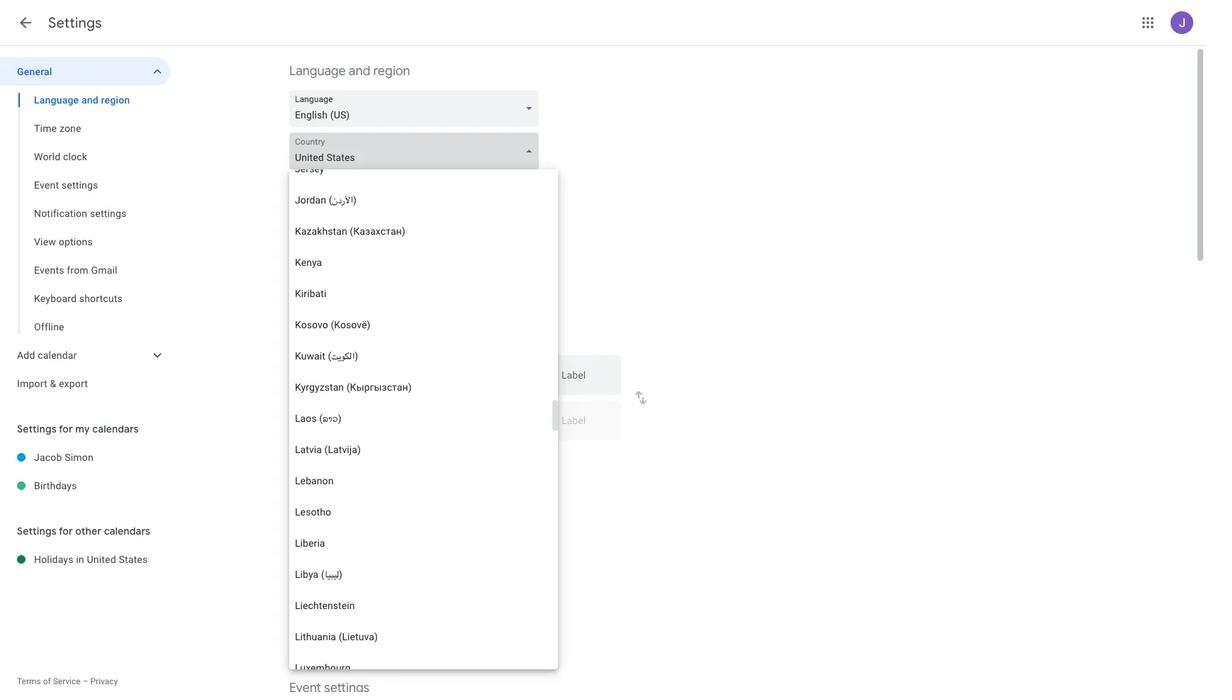 Task type: vqa. For each thing, say whether or not it's contained in the screenshot.
3rd AM from the bottom of the page
no



Task type: describe. For each thing, give the bounding box(es) containing it.
more
[[313, 481, 332, 491]]

settings for settings for my calendars
[[17, 423, 57, 435]]

settings heading
[[48, 14, 102, 32]]

settings for my calendars tree
[[0, 443, 170, 500]]

Label for secondary time zone. text field
[[562, 416, 610, 435]]

tree containing general
[[0, 57, 170, 398]]

kuwait (‫الكويت‬‎) option
[[289, 340, 552, 372]]

–
[[83, 677, 88, 687]]

kenya option
[[289, 247, 552, 278]]

2 to from the left
[[472, 452, 481, 463]]

0 vertical spatial my
[[75, 423, 90, 435]]

0 horizontal spatial world
[[34, 151, 60, 162]]

ask
[[311, 452, 327, 463]]

events
[[34, 265, 64, 276]]

other
[[75, 525, 102, 538]]

region inside group
[[101, 94, 130, 106]]

laos (ລາວ) option
[[289, 403, 552, 434]]

0 vertical spatial language
[[289, 63, 346, 79]]

learn
[[289, 481, 311, 491]]

1 horizontal spatial and
[[349, 63, 370, 79]]

google
[[376, 481, 403, 491]]

zone inside group
[[60, 123, 81, 134]]

show
[[311, 575, 335, 587]]

latvia (latvija) option
[[289, 434, 552, 465]]

kiribati option
[[289, 278, 552, 309]]

gmail
[[91, 265, 118, 276]]

event settings
[[34, 179, 98, 191]]

shortcuts
[[79, 293, 123, 304]]

keyboard
[[34, 293, 77, 304]]

states
[[119, 554, 148, 565]]

clock inside group
[[63, 151, 87, 162]]

kyrgyzstan (кыргызстан) option
[[289, 372, 552, 403]]

in
[[76, 554, 84, 565]]

language and region inside group
[[34, 94, 130, 106]]

1 vertical spatial world
[[289, 545, 323, 562]]

terms of service – privacy
[[17, 677, 118, 687]]

Label for primary time zone. text field
[[562, 370, 610, 390]]

luxembourg option
[[289, 653, 552, 684]]

birthdays
[[34, 480, 77, 492]]

terms
[[17, 677, 41, 687]]

lesotho option
[[289, 496, 552, 528]]

of
[[43, 677, 51, 687]]

world clock inside tree
[[34, 151, 87, 162]]

calendar
[[405, 481, 439, 491]]

holidays in united states link
[[34, 545, 170, 574]]

birthdays link
[[34, 472, 170, 500]]

general tree item
[[0, 57, 170, 86]]

1 vertical spatial zone
[[448, 452, 469, 463]]

liechtenstein option
[[289, 590, 552, 621]]

1 vertical spatial my
[[374, 452, 387, 463]]

1 to from the left
[[330, 452, 339, 463]]

how
[[358, 481, 374, 491]]

jacob simon
[[34, 452, 94, 463]]

birthdays tree item
[[0, 472, 170, 500]]

1 vertical spatial world clock
[[289, 545, 357, 562]]

0 horizontal spatial language
[[34, 94, 79, 106]]

notification
[[34, 208, 87, 219]]

settings for my calendars
[[17, 423, 139, 435]]

holidays
[[34, 554, 73, 565]]

jacob
[[34, 452, 62, 463]]

jersey option
[[289, 153, 552, 184]]

terms of service link
[[17, 677, 81, 687]]

general
[[17, 66, 52, 77]]

import & export
[[17, 378, 88, 389]]

location
[[517, 452, 552, 463]]

lithuania (lietuva) option
[[289, 621, 552, 653]]

kosovo (kosovë) option
[[289, 309, 552, 340]]

view options
[[34, 236, 93, 248]]

current
[[483, 452, 514, 463]]

time
[[34, 123, 57, 134]]



Task type: locate. For each thing, give the bounding box(es) containing it.
2 for from the top
[[59, 525, 73, 538]]

options
[[59, 236, 93, 248]]

add
[[17, 350, 35, 361]]

simon
[[65, 452, 94, 463]]

0 vertical spatial calendars
[[92, 423, 139, 435]]

event
[[34, 179, 59, 191]]

my right the update
[[374, 452, 387, 463]]

go back image
[[17, 14, 34, 31]]

for for other
[[59, 525, 73, 538]]

settings for settings
[[48, 14, 102, 32]]

for up jacob simon
[[59, 423, 73, 435]]

world clock down time zone
[[34, 151, 87, 162]]

settings for other calendars
[[17, 525, 150, 538]]

primary
[[390, 452, 423, 463]]

and inside group
[[82, 94, 98, 106]]

0 vertical spatial for
[[59, 423, 73, 435]]

world clock
[[34, 151, 87, 162], [289, 545, 357, 562]]

my up jacob simon tree item
[[75, 423, 90, 435]]

view
[[34, 236, 56, 248]]

for left the other at the bottom left of page
[[59, 525, 73, 538]]

zone
[[60, 123, 81, 134], [448, 452, 469, 463]]

privacy link
[[90, 677, 118, 687]]

0 horizontal spatial world clock
[[34, 151, 87, 162]]

events from gmail
[[34, 265, 118, 276]]

language
[[289, 63, 346, 79], [34, 94, 79, 106]]

0 vertical spatial settings
[[48, 14, 102, 32]]

export
[[59, 378, 88, 389]]

clock right world at left
[[365, 575, 388, 587]]

0 vertical spatial settings
[[62, 179, 98, 191]]

about
[[335, 481, 356, 491]]

world up event
[[34, 151, 60, 162]]

1 vertical spatial calendars
[[104, 525, 150, 538]]

world up the show on the bottom left
[[289, 545, 323, 562]]

calendars
[[92, 423, 139, 435], [104, 525, 150, 538]]

settings for notification settings
[[90, 208, 127, 219]]

settings
[[62, 179, 98, 191], [90, 208, 127, 219]]

1 for from the top
[[59, 423, 73, 435]]

0 horizontal spatial zone
[[60, 123, 81, 134]]

and
[[349, 63, 370, 79], [82, 94, 98, 106]]

world
[[34, 151, 60, 162], [289, 545, 323, 562]]

to left current
[[472, 452, 481, 463]]

for
[[59, 423, 73, 435], [59, 525, 73, 538]]

1 horizontal spatial zone
[[448, 452, 469, 463]]

1 horizontal spatial to
[[472, 452, 481, 463]]

works
[[441, 481, 464, 491]]

0 vertical spatial zone
[[60, 123, 81, 134]]

1 horizontal spatial region
[[373, 63, 410, 79]]

add calendar
[[17, 350, 77, 361]]

1 vertical spatial clock
[[326, 545, 357, 562]]

holidays in united states tree item
[[0, 545, 170, 574]]

import
[[17, 378, 47, 389]]

calendars for settings for other calendars
[[104, 525, 150, 538]]

2 vertical spatial settings
[[17, 525, 57, 538]]

calendar
[[38, 350, 77, 361]]

time zone
[[34, 123, 81, 134]]

settings up holidays
[[17, 525, 57, 538]]

privacy
[[90, 677, 118, 687]]

2 horizontal spatial clock
[[365, 575, 388, 587]]

1 horizontal spatial world
[[289, 545, 323, 562]]

united
[[87, 554, 116, 565]]

&
[[50, 378, 56, 389]]

1 vertical spatial settings
[[17, 423, 57, 435]]

1 horizontal spatial world clock
[[289, 545, 357, 562]]

tree
[[0, 57, 170, 398]]

settings for event settings
[[62, 179, 98, 191]]

libya (‫ليبيا‬‎) option
[[289, 559, 552, 590]]

for for my
[[59, 423, 73, 435]]

settings up options
[[90, 208, 127, 219]]

lebanon option
[[289, 465, 552, 496]]

settings for settings for other calendars
[[17, 525, 57, 538]]

keyboard shortcuts
[[34, 293, 123, 304]]

1 vertical spatial settings
[[90, 208, 127, 219]]

settings up notification settings at the left of page
[[62, 179, 98, 191]]

calendars for settings for my calendars
[[92, 423, 139, 435]]

notification settings
[[34, 208, 127, 219]]

kazakhstan (казахстан) option
[[289, 216, 552, 247]]

0 vertical spatial clock
[[63, 151, 87, 162]]

0 horizontal spatial language and region
[[34, 94, 130, 106]]

0 vertical spatial world clock
[[34, 151, 87, 162]]

region
[[373, 63, 410, 79], [101, 94, 130, 106]]

language and region
[[289, 63, 410, 79], [34, 94, 130, 106]]

1 vertical spatial language
[[34, 94, 79, 106]]

my
[[75, 423, 90, 435], [374, 452, 387, 463]]

1 horizontal spatial language
[[289, 63, 346, 79]]

1 horizontal spatial my
[[374, 452, 387, 463]]

to
[[330, 452, 339, 463], [472, 452, 481, 463]]

settings
[[48, 14, 102, 32], [17, 423, 57, 435], [17, 525, 57, 538]]

settings up the jacob
[[17, 423, 57, 435]]

settings right go back image
[[48, 14, 102, 32]]

holidays in united states
[[34, 554, 148, 565]]

0 vertical spatial and
[[349, 63, 370, 79]]

learn more about how google calendar works across
[[289, 481, 494, 491]]

1 horizontal spatial clock
[[326, 545, 357, 562]]

clock up event settings
[[63, 151, 87, 162]]

1 vertical spatial region
[[101, 94, 130, 106]]

0 horizontal spatial clock
[[63, 151, 87, 162]]

0 horizontal spatial region
[[101, 94, 130, 106]]

group
[[0, 86, 170, 341]]

service
[[53, 677, 81, 687]]

jacob simon tree item
[[0, 443, 170, 472]]

0 horizontal spatial to
[[330, 452, 339, 463]]

calendars up jacob simon tree item
[[92, 423, 139, 435]]

1 horizontal spatial language and region
[[289, 63, 410, 79]]

0 vertical spatial world
[[34, 151, 60, 162]]

show world clock
[[311, 575, 388, 587]]

liberia option
[[289, 528, 552, 559]]

0 horizontal spatial my
[[75, 423, 90, 435]]

0 vertical spatial language and region
[[289, 63, 410, 79]]

None field
[[289, 90, 545, 127], [289, 133, 545, 170], [289, 90, 545, 127], [289, 133, 545, 170]]

1 vertical spatial language and region
[[34, 94, 130, 106]]

offline
[[34, 321, 64, 333]]

clock up show world clock
[[326, 545, 357, 562]]

update
[[341, 452, 372, 463]]

clock
[[63, 151, 87, 162], [326, 545, 357, 562], [365, 575, 388, 587]]

world clock up the show on the bottom left
[[289, 545, 357, 562]]

0 horizontal spatial and
[[82, 94, 98, 106]]

group containing language and region
[[0, 86, 170, 341]]

1 vertical spatial for
[[59, 525, 73, 538]]

ask to update my primary time zone to current location
[[311, 452, 552, 463]]

1 vertical spatial and
[[82, 94, 98, 106]]

time
[[426, 452, 446, 463]]

2 vertical spatial clock
[[365, 575, 388, 587]]

0 vertical spatial region
[[373, 63, 410, 79]]

from
[[67, 265, 89, 276]]

jordan (‫الأردن‬‎) option
[[289, 184, 552, 216]]

calendars up states
[[104, 525, 150, 538]]

across
[[466, 481, 492, 491]]

to right "ask" on the left of the page
[[330, 452, 339, 463]]

world
[[338, 575, 362, 587]]



